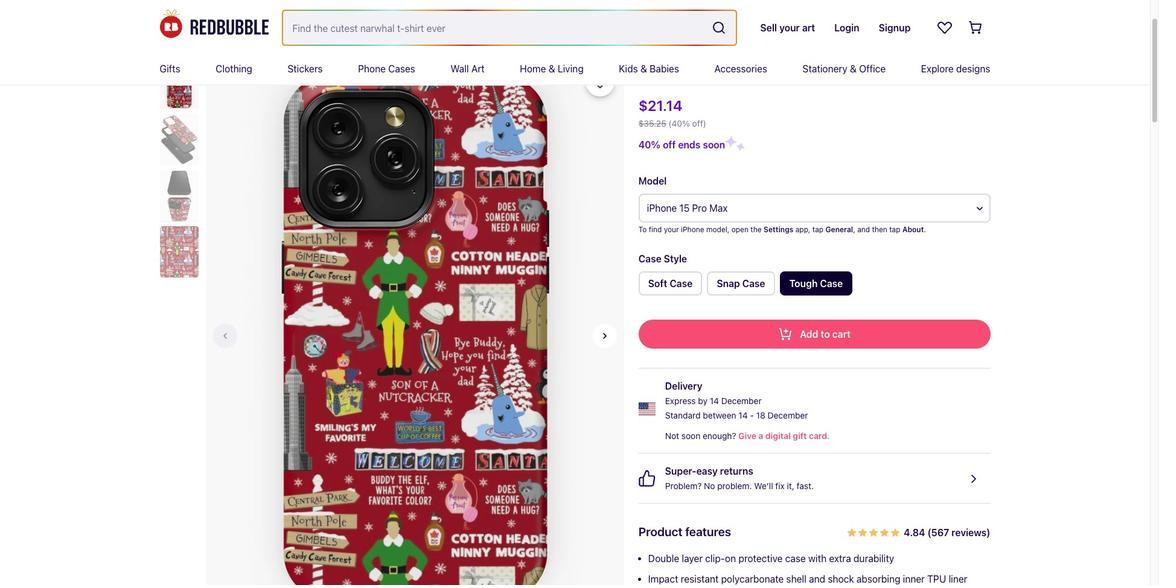 Task type: describe. For each thing, give the bounding box(es) containing it.
menu bar containing gifts
[[160, 53, 991, 85]]

elf
[[698, 39, 712, 53]]

1 horizontal spatial soon
[[703, 139, 725, 150]]

accessories
[[715, 63, 767, 74]]

1 tap from the left
[[813, 225, 824, 234]]

red
[[761, 39, 783, 53]]

0 vertical spatial and
[[702, 62, 717, 72]]

$21.14
[[639, 97, 682, 114]]

polycarbonate
[[721, 574, 784, 585]]

1 horizontal spatial and
[[809, 574, 826, 585]]

max
[[710, 203, 728, 214]]

4.84
[[904, 528, 925, 539]]

kids & babies link
[[619, 53, 679, 85]]

card.
[[809, 431, 830, 441]]

case style
[[639, 254, 687, 264]]

background
[[785, 39, 852, 53]]

phone
[[358, 63, 386, 74]]

0 vertical spatial iphone
[[854, 39, 892, 53]]

birchandbark link
[[749, 60, 803, 75]]

resistant
[[681, 574, 719, 585]]

super-
[[665, 466, 697, 477]]

1 vertical spatial the
[[751, 225, 762, 234]]

app,
[[796, 225, 811, 234]]

gift
[[793, 431, 807, 441]]

explore
[[921, 63, 954, 74]]

iphone inside dropdown button
[[647, 203, 677, 214]]

4.84 (567 reviews) link
[[847, 524, 991, 542]]

stationery & office link
[[803, 53, 886, 85]]

express
[[665, 396, 696, 406]]

absorbing
[[857, 574, 901, 585]]

easy
[[697, 466, 718, 477]]

1 horizontal spatial iphone
[[681, 225, 704, 234]]

designed
[[663, 62, 700, 72]]

babies
[[650, 63, 679, 74]]

0 vertical spatial december
[[721, 396, 762, 406]]

enough?
[[703, 431, 736, 441]]

stickers
[[288, 63, 323, 74]]

settings
[[764, 225, 794, 234]]

(567
[[928, 528, 949, 539]]

0 horizontal spatial soon
[[682, 431, 701, 441]]

buddy
[[639, 39, 674, 53]]

sold
[[719, 62, 735, 72]]

your
[[664, 225, 679, 234]]

product
[[639, 525, 683, 539]]

reviews)
[[952, 528, 991, 539]]

about
[[903, 225, 924, 234]]

cases
[[388, 63, 415, 74]]

clothing
[[216, 63, 252, 74]]

phone cases
[[358, 63, 415, 74]]

designs
[[956, 63, 991, 74]]

1 vertical spatial and
[[858, 225, 870, 234]]

digital
[[766, 431, 791, 441]]

with
[[808, 554, 827, 565]]

buddy the elf collage, red background iphone case
[[639, 39, 923, 53]]

double layer clip-on protective case with extra durability
[[648, 554, 894, 565]]

durability
[[854, 554, 894, 565]]

home & living
[[520, 63, 584, 74]]

product features
[[639, 525, 731, 539]]

impact resistant polycarbonate shell and shock absorbing inner tpu liner
[[648, 574, 968, 585]]

off
[[663, 139, 676, 150]]

delivery
[[665, 381, 703, 392]]

give a digital gift card. link
[[736, 429, 830, 444]]

accessories link
[[715, 53, 767, 85]]

art
[[471, 63, 485, 74]]

double
[[648, 554, 679, 565]]

ends
[[678, 139, 701, 150]]

returns
[[720, 466, 753, 477]]

tpu
[[928, 574, 946, 585]]

0 vertical spatial 14
[[710, 396, 719, 406]]

not
[[665, 431, 679, 441]]

fast.
[[797, 481, 814, 492]]

living
[[558, 63, 584, 74]]

1 horizontal spatial by
[[737, 62, 747, 72]]

$21.14 $35.25 (40% off)
[[639, 97, 706, 129]]

liner
[[949, 574, 968, 585]]

home & living link
[[520, 53, 584, 85]]

stickers link
[[288, 53, 323, 85]]

it,
[[787, 481, 795, 492]]

phone cases link
[[358, 53, 415, 85]]

shock
[[828, 574, 854, 585]]

problem.
[[717, 481, 752, 492]]



Task type: locate. For each thing, give the bounding box(es) containing it.
features
[[685, 525, 731, 539]]

40% off ends soon
[[639, 139, 725, 150]]

14
[[710, 396, 719, 406], [739, 411, 748, 421]]

3 & from the left
[[850, 63, 857, 74]]

not soon enough? give a digital gift card.
[[665, 431, 830, 441]]

wall
[[451, 63, 469, 74]]

home
[[520, 63, 546, 74]]

clothing link
[[216, 53, 252, 85]]

delivery express by 14 december standard between 14 - 18 december
[[665, 381, 808, 421]]

and right ,
[[858, 225, 870, 234]]

find
[[649, 225, 662, 234]]

2 tap from the left
[[890, 225, 901, 234]]

iphone right your
[[681, 225, 704, 234]]

& for living
[[549, 63, 555, 74]]

2 & from the left
[[641, 63, 647, 74]]

fix
[[776, 481, 785, 492]]

None radio
[[639, 272, 702, 296], [707, 272, 775, 296], [639, 272, 702, 296], [707, 272, 775, 296]]

and down with
[[809, 574, 826, 585]]

soon right not
[[682, 431, 701, 441]]

kids
[[619, 63, 638, 74]]

0 horizontal spatial and
[[702, 62, 717, 72]]

0 horizontal spatial iphone
[[647, 203, 677, 214]]

open
[[732, 225, 749, 234]]

2 horizontal spatial iphone
[[854, 39, 892, 53]]

1 horizontal spatial the
[[751, 225, 762, 234]]

then
[[872, 225, 888, 234]]

wall art link
[[451, 53, 485, 85]]

0 vertical spatial soon
[[703, 139, 725, 150]]

0 vertical spatial by
[[737, 62, 747, 72]]

1 horizontal spatial &
[[641, 63, 647, 74]]

2 vertical spatial and
[[809, 574, 826, 585]]

case up explore
[[895, 39, 923, 53]]

december up -
[[721, 396, 762, 406]]

the left the elf
[[677, 39, 695, 53]]

1 vertical spatial case
[[639, 254, 662, 264]]

1 vertical spatial by
[[698, 396, 708, 406]]

designed and sold by birchandbark
[[663, 62, 803, 72]]

by inside 'delivery express by 14 december standard between 14 - 18 december'
[[698, 396, 708, 406]]

-
[[750, 411, 754, 421]]

style
[[664, 254, 687, 264]]

the
[[677, 39, 695, 53], [751, 225, 762, 234]]

2 horizontal spatial and
[[858, 225, 870, 234]]

15
[[680, 203, 690, 214]]

gifts
[[160, 63, 180, 74]]

by up between
[[698, 396, 708, 406]]

none radio inside case style option group
[[780, 272, 853, 296]]

stationery
[[803, 63, 848, 74]]

wall art
[[451, 63, 485, 74]]

None radio
[[780, 272, 853, 296]]

give
[[739, 431, 756, 441]]

case style option group
[[639, 272, 991, 301]]

0 vertical spatial case
[[895, 39, 923, 53]]

14 left -
[[739, 411, 748, 421]]

0 horizontal spatial 14
[[710, 396, 719, 406]]

the right open
[[751, 225, 762, 234]]

standard
[[665, 411, 701, 421]]

1 horizontal spatial case
[[895, 39, 923, 53]]

tap
[[813, 225, 824, 234], [890, 225, 901, 234]]

flag of us image
[[639, 401, 656, 418]]

1 vertical spatial iphone
[[647, 203, 677, 214]]

1 vertical spatial 14
[[739, 411, 748, 421]]

1 horizontal spatial 14
[[739, 411, 748, 421]]

impact
[[648, 574, 678, 585]]

0 horizontal spatial &
[[549, 63, 555, 74]]

on
[[725, 554, 736, 565]]

explore designs
[[921, 63, 991, 74]]

by
[[737, 62, 747, 72], [698, 396, 708, 406]]

1 vertical spatial soon
[[682, 431, 701, 441]]

december
[[721, 396, 762, 406], [768, 411, 808, 421]]

0 horizontal spatial case
[[639, 254, 662, 264]]

0 horizontal spatial december
[[721, 396, 762, 406]]

& for office
[[850, 63, 857, 74]]

to
[[639, 225, 647, 234]]

0 horizontal spatial the
[[677, 39, 695, 53]]

to find your iphone model, open the settings app, tap general , and then tap about .
[[639, 225, 926, 234]]

2 horizontal spatial &
[[850, 63, 857, 74]]

super-easy returns problem? no problem. we'll fix it, fast.
[[665, 466, 814, 492]]

case left "style"
[[639, 254, 662, 264]]

2 vertical spatial iphone
[[681, 225, 704, 234]]

14 up between
[[710, 396, 719, 406]]

protective
[[739, 554, 783, 565]]

18
[[756, 411, 766, 421]]

explore designs link
[[921, 53, 991, 85]]

december up give a digital gift card. "link"
[[768, 411, 808, 421]]

1 vertical spatial december
[[768, 411, 808, 421]]

and left sold
[[702, 62, 717, 72]]

iphone 15 pro max button
[[639, 194, 991, 223]]

1 & from the left
[[549, 63, 555, 74]]

None field
[[283, 11, 736, 44]]

& inside stationery & office link
[[850, 63, 857, 74]]

& left office on the top right of the page
[[850, 63, 857, 74]]

40%
[[639, 139, 661, 150]]

menu bar
[[160, 53, 991, 85]]

tap right app,
[[813, 225, 824, 234]]

& inside kids & babies link
[[641, 63, 647, 74]]

inner
[[903, 574, 925, 585]]

no
[[704, 481, 715, 492]]

(40%
[[669, 118, 690, 129]]

clip-
[[705, 554, 725, 565]]

kids & babies
[[619, 63, 679, 74]]

model
[[639, 176, 667, 187]]

by right sold
[[737, 62, 747, 72]]

layer
[[682, 554, 703, 565]]

extra
[[829, 554, 851, 565]]

soon right ends
[[703, 139, 725, 150]]

shell
[[786, 574, 807, 585]]

Search term search field
[[283, 11, 707, 44]]

0 horizontal spatial by
[[698, 396, 708, 406]]

0 vertical spatial the
[[677, 39, 695, 53]]

.
[[924, 225, 926, 234]]

,
[[853, 225, 855, 234]]

& right kids
[[641, 63, 647, 74]]

gifts link
[[160, 53, 180, 85]]

& left living
[[549, 63, 555, 74]]

model,
[[706, 225, 730, 234]]

general
[[826, 225, 853, 234]]

birchandbark
[[749, 62, 803, 72]]

1 horizontal spatial tap
[[890, 225, 901, 234]]

& inside home & living link
[[549, 63, 555, 74]]

soon
[[703, 139, 725, 150], [682, 431, 701, 441]]

and
[[702, 62, 717, 72], [858, 225, 870, 234], [809, 574, 826, 585]]

off)
[[692, 118, 706, 129]]

iphone up office on the top right of the page
[[854, 39, 892, 53]]

iphone up find
[[647, 203, 677, 214]]

stationery & office
[[803, 63, 886, 74]]

1 horizontal spatial december
[[768, 411, 808, 421]]

0 horizontal spatial tap
[[813, 225, 824, 234]]

$35.25
[[639, 118, 666, 129]]

& for babies
[[641, 63, 647, 74]]

problem?
[[665, 481, 702, 492]]

case
[[895, 39, 923, 53], [639, 254, 662, 264]]

between
[[703, 411, 736, 421]]

iphone
[[854, 39, 892, 53], [647, 203, 677, 214], [681, 225, 704, 234]]

tap right then
[[890, 225, 901, 234]]



Task type: vqa. For each thing, say whether or not it's contained in the screenshot.
From $20.66
no



